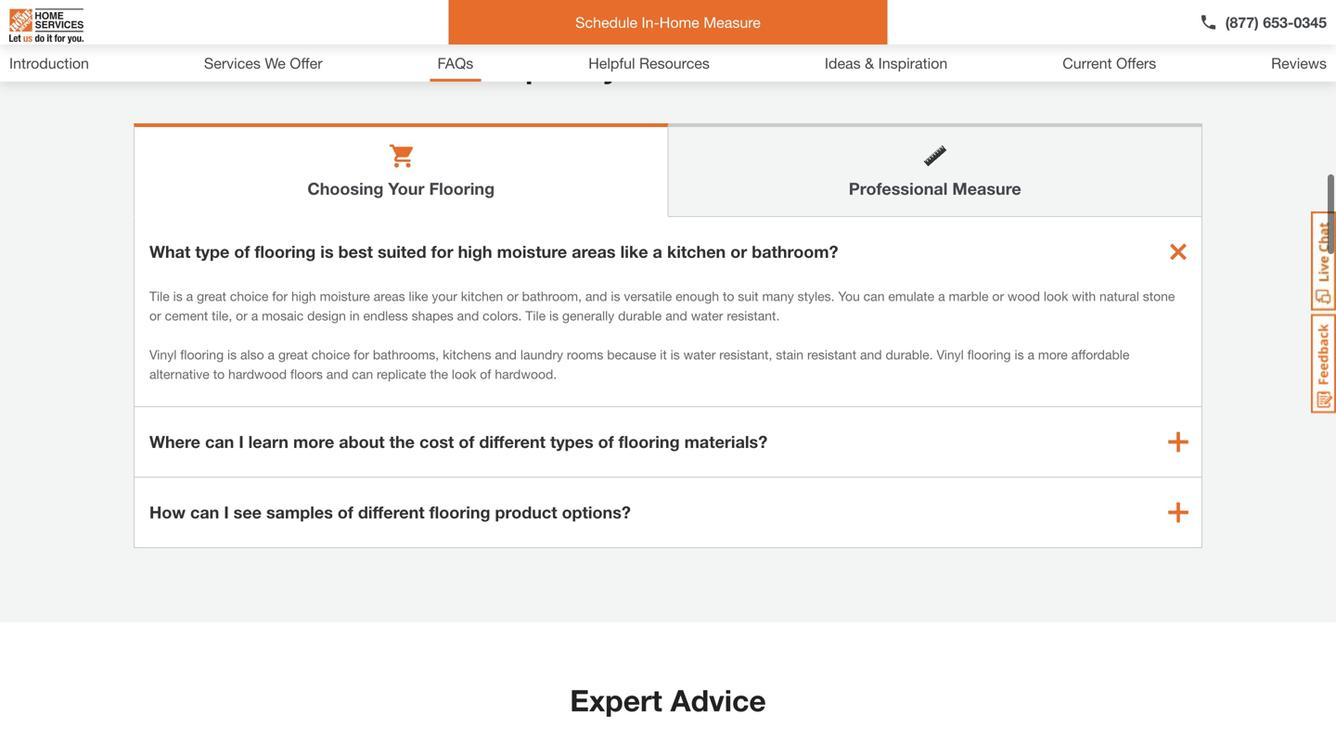 Task type: locate. For each thing, give the bounding box(es) containing it.
a
[[653, 242, 663, 262], [186, 289, 193, 304], [939, 289, 946, 304], [251, 308, 258, 324], [268, 347, 275, 363], [1028, 347, 1035, 363]]

vinyl right durable.
[[937, 347, 964, 363]]

professional measure
[[849, 179, 1022, 199]]

vinyl flooring is also a great choice for bathrooms, kitchens and laundry rooms because it is water resistant, stain resistant and durable. vinyl flooring is a more affordable alternative to hardwood floors and can replicate the look of hardwood.
[[149, 347, 1130, 382]]

tile down bathroom,
[[526, 308, 546, 324]]

0 horizontal spatial high
[[291, 289, 316, 304]]

can left replicate
[[352, 367, 373, 382]]

different left types at bottom left
[[479, 432, 546, 452]]

0 horizontal spatial kitchen
[[461, 289, 503, 304]]

1 horizontal spatial choice
[[312, 347, 350, 363]]

see
[[234, 503, 262, 523]]

0 horizontal spatial areas
[[374, 289, 405, 304]]

areas up bathroom,
[[572, 242, 616, 262]]

areas up endless
[[374, 289, 405, 304]]

schedule in-home measure
[[576, 13, 761, 31]]

0 vertical spatial different
[[479, 432, 546, 452]]

1 horizontal spatial look
[[1044, 289, 1069, 304]]

0 vertical spatial the
[[430, 367, 448, 382]]

frequently
[[469, 50, 619, 85]]

is left best
[[321, 242, 334, 262]]

vinyl up alternative
[[149, 347, 177, 363]]

1 vertical spatial great
[[278, 347, 308, 363]]

or right tile,
[[236, 308, 248, 324]]

1 vertical spatial moisture
[[320, 289, 370, 304]]

0 horizontal spatial look
[[452, 367, 477, 382]]

and left durable.
[[861, 347, 882, 363]]

to left "suit"
[[723, 289, 735, 304]]

moisture
[[497, 242, 567, 262], [320, 289, 370, 304]]

floors
[[290, 367, 323, 382]]

services we offer
[[204, 54, 323, 72]]

and up "hardwood."
[[495, 347, 517, 363]]

for for suited
[[431, 242, 454, 262]]

of right samples
[[338, 503, 354, 523]]

is up cement
[[173, 289, 183, 304]]

for for choice
[[354, 347, 369, 363]]

1 vertical spatial kitchen
[[461, 289, 503, 304]]

1 vertical spatial more
[[293, 432, 334, 452]]

or up colors.
[[507, 289, 519, 304]]

like up shapes
[[409, 289, 428, 304]]

0 vertical spatial look
[[1044, 289, 1069, 304]]

vinyl
[[149, 347, 177, 363], [937, 347, 964, 363]]

to inside vinyl flooring is also a great choice for bathrooms, kitchens and laundry rooms because it is water resistant, stain resistant and durable. vinyl flooring is a more affordable alternative to hardwood floors and can replicate the look of hardwood.
[[213, 367, 225, 382]]

bathrooms,
[[373, 347, 439, 363]]

tile is a great choice for high moisture areas like your kitchen or bathroom, and is versatile enough to suit many styles. you can emulate a marble or wood look with natural stone or cement tile, or a mosaic design in endless shapes and colors. tile is generally durable and water resistant.
[[149, 289, 1176, 324]]

1 vertical spatial choice
[[312, 347, 350, 363]]

bathroom?
[[752, 242, 839, 262]]

more right learn
[[293, 432, 334, 452]]

reviews
[[1272, 54, 1327, 72]]

for up mosaic
[[272, 289, 288, 304]]

high down flooring
[[458, 242, 493, 262]]

areas
[[572, 242, 616, 262], [374, 289, 405, 304]]

styles.
[[798, 289, 835, 304]]

1 vertical spatial look
[[452, 367, 477, 382]]

0 horizontal spatial the
[[390, 432, 415, 452]]

i left learn
[[239, 432, 244, 452]]

of inside vinyl flooring is also a great choice for bathrooms, kitchens and laundry rooms because it is water resistant, stain resistant and durable. vinyl flooring is a more affordable alternative to hardwood floors and can replicate the look of hardwood.
[[480, 367, 491, 382]]

like
[[621, 242, 648, 262], [409, 289, 428, 304]]

more left affordable
[[1039, 347, 1068, 363]]

water inside tile is a great choice for high moisture areas like your kitchen or bathroom, and is versatile enough to suit many styles. you can emulate a marble or wood look with natural stone or cement tile, or a mosaic design in endless shapes and colors. tile is generally durable and water resistant.
[[691, 308, 724, 324]]

professional
[[849, 179, 948, 199]]

look left with
[[1044, 289, 1069, 304]]

or left the wood
[[993, 289, 1005, 304]]

0 horizontal spatial tile
[[149, 289, 170, 304]]

for
[[431, 242, 454, 262], [272, 289, 288, 304], [354, 347, 369, 363]]

shapes
[[412, 308, 454, 324]]

0 horizontal spatial moisture
[[320, 289, 370, 304]]

flooring up mosaic
[[255, 242, 316, 262]]

offer
[[290, 54, 323, 72]]

moisture up in
[[320, 289, 370, 304]]

live chat image
[[1312, 212, 1337, 311]]

natural
[[1100, 289, 1140, 304]]

1 vertical spatial high
[[291, 289, 316, 304]]

choice
[[230, 289, 269, 304], [312, 347, 350, 363]]

of down kitchens
[[480, 367, 491, 382]]

can right you
[[864, 289, 885, 304]]

1 vertical spatial like
[[409, 289, 428, 304]]

1 horizontal spatial different
[[479, 432, 546, 452]]

expert advice
[[570, 683, 767, 719]]

is up durable
[[611, 289, 621, 304]]

0 vertical spatial kitchen
[[667, 242, 726, 262]]

cost
[[420, 432, 454, 452]]

kitchen up enough
[[667, 242, 726, 262]]

emulate
[[889, 289, 935, 304]]

how can i see samples of different flooring product options?
[[149, 503, 631, 523]]

do it for you logo image
[[9, 1, 84, 51]]

0 vertical spatial i
[[239, 432, 244, 452]]

moisture inside tile is a great choice for high moisture areas like your kitchen or bathroom, and is versatile enough to suit many styles. you can emulate a marble or wood look with natural stone or cement tile, or a mosaic design in endless shapes and colors. tile is generally durable and water resistant.
[[320, 289, 370, 304]]

0 vertical spatial to
[[723, 289, 735, 304]]

i for see
[[224, 503, 229, 523]]

mosaic
[[262, 308, 304, 324]]

water right it
[[684, 347, 716, 363]]

0 horizontal spatial like
[[409, 289, 428, 304]]

0 vertical spatial high
[[458, 242, 493, 262]]

to left hardwood
[[213, 367, 225, 382]]

great up tile,
[[197, 289, 226, 304]]

0 vertical spatial more
[[1039, 347, 1068, 363]]

1 horizontal spatial moisture
[[497, 242, 567, 262]]

great up the floors
[[278, 347, 308, 363]]

a down the wood
[[1028, 347, 1035, 363]]

to
[[723, 289, 735, 304], [213, 367, 225, 382]]

0 vertical spatial moisture
[[497, 242, 567, 262]]

water down enough
[[691, 308, 724, 324]]

moisture up bathroom,
[[497, 242, 567, 262]]

resistant.
[[727, 308, 780, 324]]

great inside tile is a great choice for high moisture areas like your kitchen or bathroom, and is versatile enough to suit many styles. you can emulate a marble or wood look with natural stone or cement tile, or a mosaic design in endless shapes and colors. tile is generally durable and water resistant.
[[197, 289, 226, 304]]

0 vertical spatial areas
[[572, 242, 616, 262]]

1 horizontal spatial areas
[[572, 242, 616, 262]]

look inside tile is a great choice for high moisture areas like your kitchen or bathroom, and is versatile enough to suit many styles. you can emulate a marble or wood look with natural stone or cement tile, or a mosaic design in endless shapes and colors. tile is generally durable and water resistant.
[[1044, 289, 1069, 304]]

i left "see"
[[224, 503, 229, 523]]

where can i learn more about the cost of different types of flooring materials?
[[149, 432, 768, 452]]

0 vertical spatial great
[[197, 289, 226, 304]]

offers
[[1117, 54, 1157, 72]]

because
[[607, 347, 657, 363]]

1 vertical spatial water
[[684, 347, 716, 363]]

0 vertical spatial choice
[[230, 289, 269, 304]]

materials?
[[685, 432, 768, 452]]

versatile
[[624, 289, 672, 304]]

0 horizontal spatial different
[[358, 503, 425, 523]]

durable
[[618, 308, 662, 324]]

ideas & inspiration
[[825, 54, 948, 72]]

kitchen
[[667, 242, 726, 262], [461, 289, 503, 304]]

0 horizontal spatial measure
[[704, 13, 761, 31]]

choice up tile,
[[230, 289, 269, 304]]

introduction
[[9, 54, 89, 72]]

0 horizontal spatial vinyl
[[149, 347, 177, 363]]

flooring up alternative
[[180, 347, 224, 363]]

for right suited
[[431, 242, 454, 262]]

marble
[[949, 289, 989, 304]]

0 horizontal spatial choice
[[230, 289, 269, 304]]

in-
[[642, 13, 660, 31]]

choice inside tile is a great choice for high moisture areas like your kitchen or bathroom, and is versatile enough to suit many styles. you can emulate a marble or wood look with natural stone or cement tile, or a mosaic design in endless shapes and colors. tile is generally durable and water resistant.
[[230, 289, 269, 304]]

1 horizontal spatial vinyl
[[937, 347, 964, 363]]

flooring
[[255, 242, 316, 262], [180, 347, 224, 363], [968, 347, 1011, 363], [619, 432, 680, 452], [429, 503, 491, 523]]

a up versatile
[[653, 242, 663, 262]]

look down kitchens
[[452, 367, 477, 382]]

2 horizontal spatial for
[[431, 242, 454, 262]]

kitchen up colors.
[[461, 289, 503, 304]]

and down enough
[[666, 308, 688, 324]]

hardwood.
[[495, 367, 557, 382]]

look
[[1044, 289, 1069, 304], [452, 367, 477, 382]]

(877)
[[1226, 13, 1259, 31]]

1 horizontal spatial kitchen
[[667, 242, 726, 262]]

measure right home
[[704, 13, 761, 31]]

i
[[239, 432, 244, 452], [224, 503, 229, 523]]

great inside vinyl flooring is also a great choice for bathrooms, kitchens and laundry rooms because it is water resistant, stain resistant and durable. vinyl flooring is a more affordable alternative to hardwood floors and can replicate the look of hardwood.
[[278, 347, 308, 363]]

1 vertical spatial measure
[[953, 179, 1022, 199]]

high up mosaic
[[291, 289, 316, 304]]

1 horizontal spatial to
[[723, 289, 735, 304]]

like up versatile
[[621, 242, 648, 262]]

the inside vinyl flooring is also a great choice for bathrooms, kitchens and laundry rooms because it is water resistant, stain resistant and durable. vinyl flooring is a more affordable alternative to hardwood floors and can replicate the look of hardwood.
[[430, 367, 448, 382]]

many
[[763, 289, 794, 304]]

653-
[[1264, 13, 1294, 31]]

and
[[586, 289, 608, 304], [457, 308, 479, 324], [666, 308, 688, 324], [495, 347, 517, 363], [861, 347, 882, 363], [327, 367, 348, 382]]

1 horizontal spatial great
[[278, 347, 308, 363]]

1 vertical spatial different
[[358, 503, 425, 523]]

in
[[350, 308, 360, 324]]

0 vertical spatial measure
[[704, 13, 761, 31]]

for down in
[[354, 347, 369, 363]]

1 horizontal spatial i
[[239, 432, 244, 452]]

what type of flooring is best suited for high moisture areas like a kitchen or bathroom?
[[149, 242, 839, 262]]

0345
[[1294, 13, 1327, 31]]

0 vertical spatial like
[[621, 242, 648, 262]]

also
[[240, 347, 264, 363]]

1 horizontal spatial measure
[[953, 179, 1022, 199]]

1 vertical spatial i
[[224, 503, 229, 523]]

kitchen inside tile is a great choice for high moisture areas like your kitchen or bathroom, and is versatile enough to suit many styles. you can emulate a marble or wood look with natural stone or cement tile, or a mosaic design in endless shapes and colors. tile is generally durable and water resistant.
[[461, 289, 503, 304]]

1 horizontal spatial like
[[621, 242, 648, 262]]

laundry
[[521, 347, 563, 363]]

schedule in-home measure button
[[449, 0, 888, 45]]

1 vertical spatial for
[[272, 289, 288, 304]]

1 horizontal spatial tile
[[526, 308, 546, 324]]

1 horizontal spatial the
[[430, 367, 448, 382]]

0 horizontal spatial i
[[224, 503, 229, 523]]

feedback link image
[[1312, 314, 1337, 414]]

can
[[864, 289, 885, 304], [352, 367, 373, 382], [205, 432, 234, 452], [190, 503, 219, 523]]

your
[[388, 179, 425, 199]]

tile
[[149, 289, 170, 304], [526, 308, 546, 324]]

0 vertical spatial for
[[431, 242, 454, 262]]

1 horizontal spatial more
[[1039, 347, 1068, 363]]

or
[[731, 242, 747, 262], [507, 289, 519, 304], [993, 289, 1005, 304], [149, 308, 161, 324], [236, 308, 248, 324]]

1 vertical spatial to
[[213, 367, 225, 382]]

1 horizontal spatial for
[[354, 347, 369, 363]]

is
[[321, 242, 334, 262], [173, 289, 183, 304], [611, 289, 621, 304], [550, 308, 559, 324], [227, 347, 237, 363], [671, 347, 680, 363], [1015, 347, 1024, 363]]

helpful resources
[[589, 54, 710, 72]]

is right it
[[671, 347, 680, 363]]

bathroom,
[[522, 289, 582, 304]]

the left cost
[[390, 432, 415, 452]]

or left cement
[[149, 308, 161, 324]]

different down about
[[358, 503, 425, 523]]

choosing
[[308, 179, 384, 199]]

or up "suit"
[[731, 242, 747, 262]]

choice up the floors
[[312, 347, 350, 363]]

0 horizontal spatial more
[[293, 432, 334, 452]]

tile up cement
[[149, 289, 170, 304]]

can inside tile is a great choice for high moisture areas like your kitchen or bathroom, and is versatile enough to suit many styles. you can emulate a marble or wood look with natural stone or cement tile, or a mosaic design in endless shapes and colors. tile is generally durable and water resistant.
[[864, 289, 885, 304]]

for inside vinyl flooring is also a great choice for bathrooms, kitchens and laundry rooms because it is water resistant, stain resistant and durable. vinyl flooring is a more affordable alternative to hardwood floors and can replicate the look of hardwood.
[[354, 347, 369, 363]]

0 horizontal spatial to
[[213, 367, 225, 382]]

the down kitchens
[[430, 367, 448, 382]]

0 horizontal spatial for
[[272, 289, 288, 304]]

the
[[430, 367, 448, 382], [390, 432, 415, 452]]

0 horizontal spatial great
[[197, 289, 226, 304]]

flooring down marble
[[968, 347, 1011, 363]]

of right type
[[234, 242, 250, 262]]

flooring left product
[[429, 503, 491, 523]]

measure right professional
[[953, 179, 1022, 199]]

0 vertical spatial water
[[691, 308, 724, 324]]

great
[[197, 289, 226, 304], [278, 347, 308, 363]]

high inside tile is a great choice for high moisture areas like your kitchen or bathroom, and is versatile enough to suit many styles. you can emulate a marble or wood look with natural stone or cement tile, or a mosaic design in endless shapes and colors. tile is generally durable and water resistant.
[[291, 289, 316, 304]]

1 vertical spatial the
[[390, 432, 415, 452]]

a up cement
[[186, 289, 193, 304]]

areas inside tile is a great choice for high moisture areas like your kitchen or bathroom, and is versatile enough to suit many styles. you can emulate a marble or wood look with natural stone or cement tile, or a mosaic design in endless shapes and colors. tile is generally durable and water resistant.
[[374, 289, 405, 304]]

1 vertical spatial areas
[[374, 289, 405, 304]]

durable.
[[886, 347, 933, 363]]

learn
[[248, 432, 289, 452]]

2 vertical spatial for
[[354, 347, 369, 363]]



Task type: vqa. For each thing, say whether or not it's contained in the screenshot.
the topmost Not
no



Task type: describe. For each thing, give the bounding box(es) containing it.
frequently asked questions
[[469, 50, 868, 85]]

a left marble
[[939, 289, 946, 304]]

schedule
[[576, 13, 638, 31]]

samples
[[266, 503, 333, 523]]

a right the "also"
[[268, 347, 275, 363]]

and down the your
[[457, 308, 479, 324]]

current
[[1063, 54, 1113, 72]]

hardwood
[[228, 367, 287, 382]]

is left the "also"
[[227, 347, 237, 363]]

helpful
[[589, 54, 636, 72]]

product
[[495, 503, 558, 523]]

it
[[660, 347, 667, 363]]

can inside vinyl flooring is also a great choice for bathrooms, kitchens and laundry rooms because it is water resistant, stain resistant and durable. vinyl flooring is a more affordable alternative to hardwood floors and can replicate the look of hardwood.
[[352, 367, 373, 382]]

(877) 653-0345
[[1226, 13, 1327, 31]]

and right the floors
[[327, 367, 348, 382]]

for inside tile is a great choice for high moisture areas like your kitchen or bathroom, and is versatile enough to suit many styles. you can emulate a marble or wood look with natural stone or cement tile, or a mosaic design in endless shapes and colors. tile is generally durable and water resistant.
[[272, 289, 288, 304]]

current offers
[[1063, 54, 1157, 72]]

0 vertical spatial tile
[[149, 289, 170, 304]]

cement
[[165, 308, 208, 324]]

affordable
[[1072, 347, 1130, 363]]

advice
[[671, 683, 767, 719]]

and up generally
[[586, 289, 608, 304]]

what
[[149, 242, 191, 262]]

2 vinyl from the left
[[937, 347, 964, 363]]

is down the wood
[[1015, 347, 1024, 363]]

kitchens
[[443, 347, 492, 363]]

more inside vinyl flooring is also a great choice for bathrooms, kitchens and laundry rooms because it is water resistant, stain resistant and durable. vinyl flooring is a more affordable alternative to hardwood floors and can replicate the look of hardwood.
[[1039, 347, 1068, 363]]

type
[[195, 242, 230, 262]]

suit
[[738, 289, 759, 304]]

water inside vinyl flooring is also a great choice for bathrooms, kitchens and laundry rooms because it is water resistant, stain resistant and durable. vinyl flooring is a more affordable alternative to hardwood floors and can replicate the look of hardwood.
[[684, 347, 716, 363]]

resistant
[[808, 347, 857, 363]]

endless
[[363, 308, 408, 324]]

services
[[204, 54, 261, 72]]

a left mosaic
[[251, 308, 258, 324]]

can right how
[[190, 503, 219, 523]]

inspiration
[[879, 54, 948, 72]]

alternative
[[149, 367, 210, 382]]

tile,
[[212, 308, 232, 324]]

resistant,
[[720, 347, 773, 363]]

stone
[[1143, 289, 1176, 304]]

suited
[[378, 242, 427, 262]]

you
[[839, 289, 860, 304]]

(877) 653-0345 link
[[1200, 11, 1327, 33]]

home
[[660, 13, 700, 31]]

where
[[149, 432, 201, 452]]

choosing your flooring
[[308, 179, 495, 199]]

colors.
[[483, 308, 522, 324]]

i for learn
[[239, 432, 244, 452]]

your
[[432, 289, 458, 304]]

wood
[[1008, 289, 1041, 304]]

best
[[338, 242, 373, 262]]

enough
[[676, 289, 719, 304]]

options?
[[562, 503, 631, 523]]

expert
[[570, 683, 663, 719]]

faqs
[[438, 54, 474, 72]]

look inside vinyl flooring is also a great choice for bathrooms, kitchens and laundry rooms because it is water resistant, stain resistant and durable. vinyl flooring is a more affordable alternative to hardwood floors and can replicate the look of hardwood.
[[452, 367, 477, 382]]

with
[[1072, 289, 1096, 304]]

of right cost
[[459, 432, 475, 452]]

measure inside schedule in-home measure 'button'
[[704, 13, 761, 31]]

of right types at bottom left
[[598, 432, 614, 452]]

1 horizontal spatial high
[[458, 242, 493, 262]]

resources
[[640, 54, 710, 72]]

like inside tile is a great choice for high moisture areas like your kitchen or bathroom, and is versatile enough to suit many styles. you can emulate a marble or wood look with natural stone or cement tile, or a mosaic design in endless shapes and colors. tile is generally durable and water resistant.
[[409, 289, 428, 304]]

we
[[265, 54, 286, 72]]

1 vertical spatial tile
[[526, 308, 546, 324]]

is down bathroom,
[[550, 308, 559, 324]]

rooms
[[567, 347, 604, 363]]

how
[[149, 503, 186, 523]]

ideas
[[825, 54, 861, 72]]

to inside tile is a great choice for high moisture areas like your kitchen or bathroom, and is versatile enough to suit many styles. you can emulate a marble or wood look with natural stone or cement tile, or a mosaic design in endless shapes and colors. tile is generally durable and water resistant.
[[723, 289, 735, 304]]

design
[[307, 308, 346, 324]]

1 vinyl from the left
[[149, 347, 177, 363]]

generally
[[563, 308, 615, 324]]

&
[[865, 54, 875, 72]]

replicate
[[377, 367, 426, 382]]

flooring
[[429, 179, 495, 199]]

can right where
[[205, 432, 234, 452]]

about
[[339, 432, 385, 452]]

stain
[[776, 347, 804, 363]]

choice inside vinyl flooring is also a great choice for bathrooms, kitchens and laundry rooms because it is water resistant, stain resistant and durable. vinyl flooring is a more affordable alternative to hardwood floors and can replicate the look of hardwood.
[[312, 347, 350, 363]]

flooring left materials?
[[619, 432, 680, 452]]

asked
[[627, 50, 716, 85]]

questions
[[724, 50, 868, 85]]



